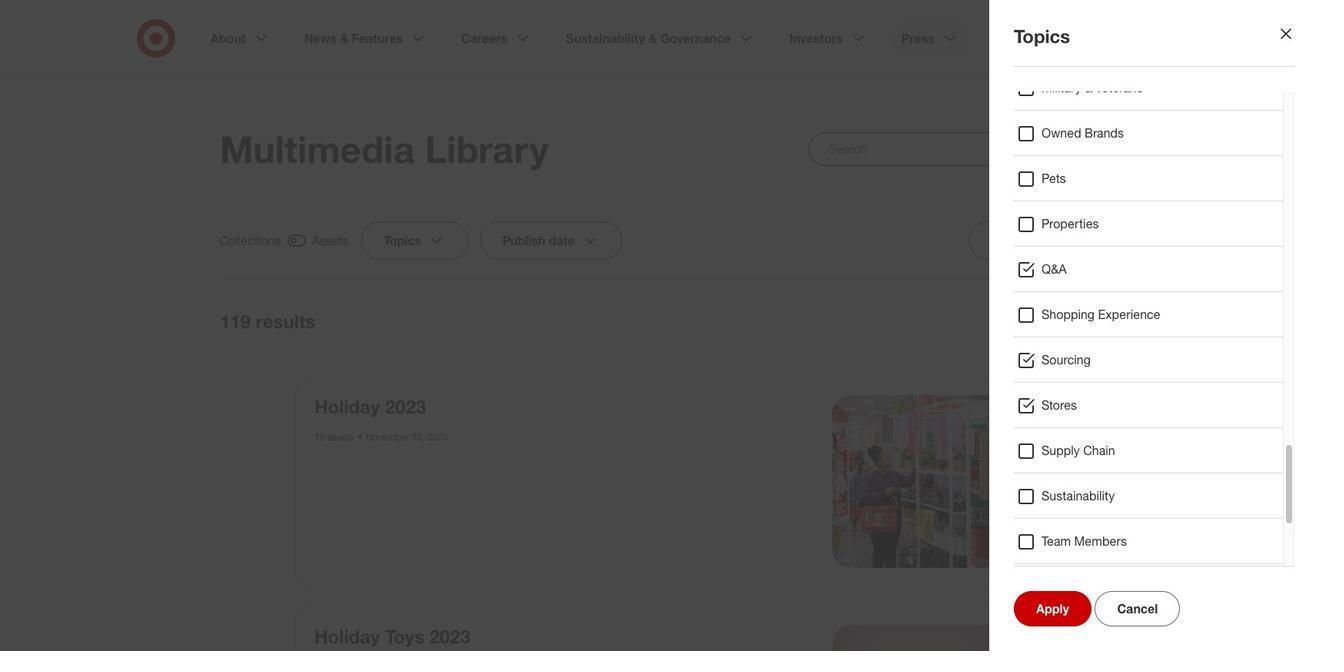Task type: describe. For each thing, give the bounding box(es) containing it.
Properties checkbox
[[1018, 215, 1036, 234]]

shopping
[[1042, 307, 1095, 322]]

brands
[[1085, 125, 1125, 141]]

Pets checkbox
[[1018, 170, 1036, 188]]

holiday 2023
[[315, 395, 426, 418]]

owned brands
[[1042, 125, 1125, 141]]

veterans
[[1097, 80, 1143, 95]]

assets
[[312, 233, 349, 248]]

holiday 2023 link
[[315, 395, 426, 418]]

publish
[[503, 233, 546, 248]]

a guest carrying a red target basket browses colorful holiday displays. image
[[833, 395, 1005, 568]]

119 results
[[220, 310, 316, 333]]

team members
[[1042, 534, 1127, 549]]

2023 for toys
[[430, 625, 471, 648]]

Owned Brands checkbox
[[1018, 125, 1036, 143]]

10,
[[412, 431, 425, 443]]

Shopping Experience checkbox
[[1018, 306, 1036, 325]]

members
[[1075, 534, 1127, 549]]

holiday toys 2023 link
[[315, 625, 471, 648]]

holiday for holiday 2023
[[315, 395, 380, 418]]

collections
[[220, 233, 282, 248]]

&
[[1085, 80, 1093, 95]]

holiday toys 2023
[[315, 625, 471, 648]]

november 10, 2023
[[366, 431, 448, 443]]

119
[[220, 310, 251, 333]]

sourcing
[[1042, 352, 1091, 368]]

date
[[550, 233, 576, 248]]

topics dialog
[[0, 0, 1320, 651]]

library
[[425, 127, 549, 172]]

military
[[1042, 80, 1082, 95]]

Sustainability checkbox
[[1018, 488, 1036, 506]]

15 assets
[[315, 431, 354, 443]]

Stores checkbox
[[1018, 397, 1036, 415]]

topics inside button
[[384, 233, 422, 248]]

Supply Chain checkbox
[[1018, 442, 1036, 461]]

supply chain
[[1042, 443, 1116, 458]]

multimedia library
[[220, 127, 549, 172]]

owned
[[1042, 125, 1082, 141]]

stores
[[1042, 398, 1078, 413]]

15
[[315, 431, 325, 443]]



Task type: locate. For each thing, give the bounding box(es) containing it.
Search search field
[[809, 132, 1100, 166]]

1 horizontal spatial topics
[[1014, 25, 1071, 48]]

0 vertical spatial 2023
[[385, 395, 426, 418]]

1 vertical spatial topics
[[384, 233, 422, 248]]

2023 right toys
[[430, 625, 471, 648]]

cancel
[[1118, 601, 1159, 617]]

2023 for 10,
[[427, 431, 448, 443]]

0 vertical spatial topics
[[1014, 25, 1071, 48]]

checked image
[[288, 232, 306, 250]]

Sourcing checkbox
[[1018, 351, 1036, 370]]

november
[[366, 431, 410, 443]]

topics inside dialog
[[1014, 25, 1071, 48]]

2 holiday from the top
[[315, 625, 380, 648]]

topics right assets at the left of the page
[[384, 233, 422, 248]]

apply
[[1037, 601, 1070, 617]]

holiday
[[315, 395, 380, 418], [315, 625, 380, 648]]

1 vertical spatial holiday
[[315, 625, 380, 648]]

cancel button
[[1096, 591, 1181, 627]]

experience
[[1099, 307, 1161, 322]]

chain
[[1084, 443, 1116, 458]]

toys
[[385, 625, 425, 648]]

topics
[[1014, 25, 1071, 48], [384, 233, 422, 248]]

apply button
[[1014, 591, 1092, 627]]

results
[[256, 310, 316, 333]]

None checkbox
[[1032, 310, 1100, 333]]

military & veterans checkbox
[[1018, 79, 1036, 98]]

supply
[[1042, 443, 1080, 458]]

shopping experience
[[1042, 307, 1161, 322]]

multimedia
[[220, 127, 415, 172]]

1 holiday from the top
[[315, 395, 380, 418]]

0 vertical spatial holiday
[[315, 395, 380, 418]]

2023 up "november 10, 2023"
[[385, 395, 426, 418]]

0 horizontal spatial topics
[[384, 233, 422, 248]]

2 vertical spatial 2023
[[430, 625, 471, 648]]

2023
[[385, 395, 426, 418], [427, 431, 448, 443], [430, 625, 471, 648]]

Team Members checkbox
[[1018, 533, 1036, 551]]

topics up military & veterans checkbox
[[1014, 25, 1071, 48]]

publish date
[[503, 233, 576, 248]]

unchecked image
[[1057, 312, 1075, 331]]

sustainability
[[1042, 488, 1115, 504]]

team
[[1042, 534, 1071, 549]]

q&a
[[1042, 261, 1067, 277]]

holiday up assets
[[315, 395, 380, 418]]

holiday for holiday toys 2023
[[315, 625, 380, 648]]

None checkbox
[[220, 231, 349, 251]]

1 vertical spatial 2023
[[427, 431, 448, 443]]

properties
[[1042, 216, 1099, 232]]

holiday left toys
[[315, 625, 380, 648]]

Q&A checkbox
[[1018, 261, 1036, 279]]

pets
[[1042, 171, 1067, 186]]

military & veterans
[[1042, 80, 1143, 95]]

2023 right 10,
[[427, 431, 448, 443]]

assets
[[327, 431, 354, 443]]

publish date button
[[481, 222, 622, 260]]

topics button
[[362, 222, 468, 260]]



Task type: vqa. For each thing, say whether or not it's contained in the screenshot.
'TO' within Our vision is to co-create an equitable and regenerative future together with our guests, partners and communities.
no



